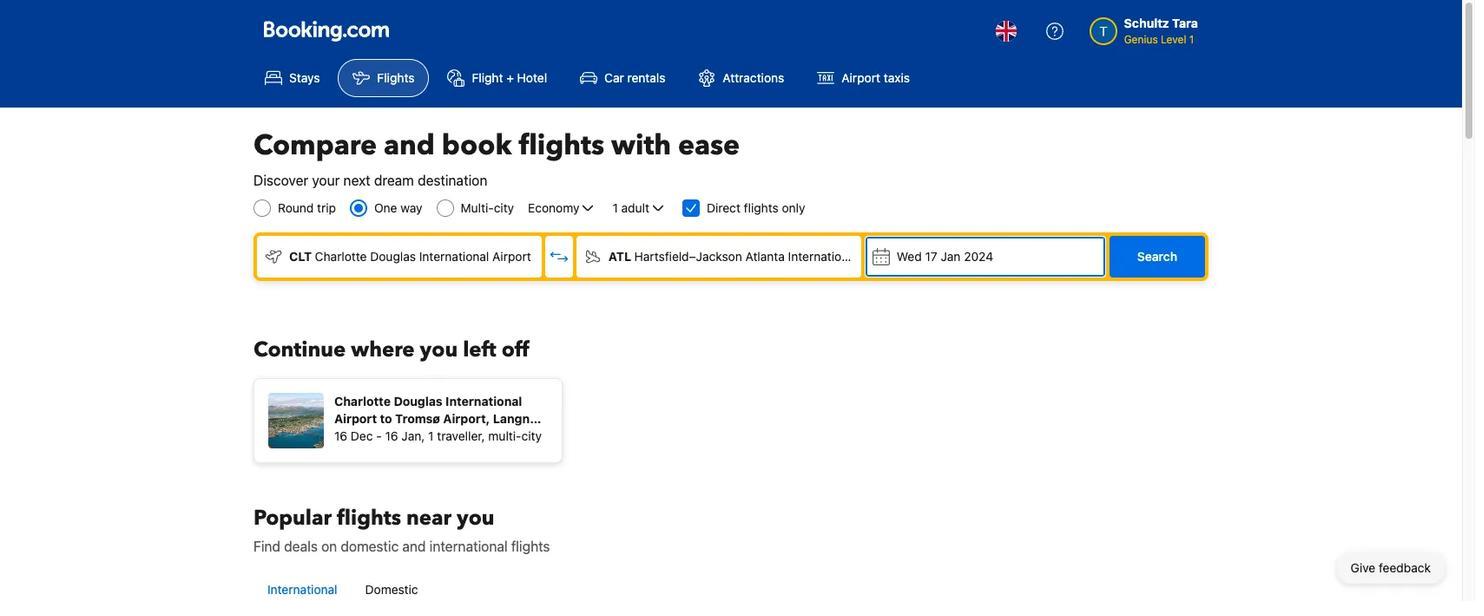 Task type: vqa. For each thing, say whether or not it's contained in the screenshot.
"tab list"
yes



Task type: describe. For each thing, give the bounding box(es) containing it.
1 inside schultz tara genius level 1
[[1190, 33, 1195, 46]]

tab list containing international
[[254, 568, 1209, 602]]

where
[[351, 336, 415, 365]]

popular
[[254, 505, 332, 533]]

round
[[278, 201, 314, 215]]

hartsfield–jackson
[[635, 249, 743, 264]]

round trip
[[278, 201, 336, 215]]

atl
[[609, 249, 632, 264]]

clt
[[289, 249, 312, 264]]

next
[[344, 173, 371, 189]]

0 horizontal spatial city
[[494, 201, 514, 215]]

dec
[[351, 429, 373, 444]]

on
[[321, 539, 337, 555]]

rentals
[[628, 70, 666, 85]]

book
[[442, 127, 512, 165]]

flight + hotel link
[[433, 59, 562, 97]]

multi-
[[461, 201, 494, 215]]

compare
[[254, 127, 377, 165]]

compare and book flights with ease discover your next dream destination
[[254, 127, 740, 189]]

-
[[376, 429, 382, 444]]

only
[[782, 201, 806, 215]]

airport taxis
[[842, 70, 910, 85]]

domestic
[[341, 539, 399, 555]]

flights inside compare and book flights with ease discover your next dream destination
[[519, 127, 605, 165]]

atlanta
[[746, 249, 785, 264]]

2 16 from the left
[[385, 429, 398, 444]]

your
[[312, 173, 340, 189]]

and inside compare and book flights with ease discover your next dream destination
[[384, 127, 435, 165]]

charlotte
[[315, 249, 367, 264]]

flight + hotel
[[472, 70, 547, 85]]

flights right international
[[511, 539, 550, 555]]

tara
[[1173, 16, 1199, 30]]

popular flights near you find deals on domestic and international flights
[[254, 505, 550, 555]]

1 adult button
[[611, 198, 669, 219]]

multi-
[[489, 429, 522, 444]]

17
[[926, 249, 938, 264]]

adult
[[622, 201, 650, 215]]

stays link
[[250, 59, 335, 97]]

trip
[[317, 201, 336, 215]]

schultz tara genius level 1
[[1125, 16, 1199, 46]]

hotel
[[517, 70, 547, 85]]

international button
[[254, 568, 351, 602]]

left
[[463, 336, 497, 365]]

car rentals link
[[566, 59, 681, 97]]

genius
[[1125, 33, 1159, 46]]

flights
[[377, 70, 415, 85]]

search
[[1138, 249, 1178, 264]]

airport for clt charlotte douglas international airport
[[493, 249, 531, 264]]

car rentals
[[605, 70, 666, 85]]

domestic
[[365, 583, 418, 598]]

1 vertical spatial city
[[522, 429, 542, 444]]

with
[[612, 127, 672, 165]]

0 vertical spatial you
[[420, 336, 458, 365]]

economy
[[528, 201, 580, 215]]

multi-city
[[461, 201, 514, 215]]

wed 17 jan 2024 button
[[865, 236, 1107, 278]]

flights link
[[338, 59, 430, 97]]

give feedback
[[1351, 561, 1432, 576]]

1 adult
[[613, 201, 650, 215]]

attractions link
[[684, 59, 799, 97]]

car
[[605, 70, 624, 85]]

feedback
[[1380, 561, 1432, 576]]

1 inside dropdown button
[[613, 201, 618, 215]]

domestic button
[[351, 568, 432, 602]]

wed 17 jan 2024
[[897, 249, 994, 264]]

international inside "button"
[[268, 583, 338, 598]]

deals
[[284, 539, 318, 555]]



Task type: locate. For each thing, give the bounding box(es) containing it.
1 horizontal spatial international
[[419, 249, 489, 264]]

airport for atl hartsfield–jackson atlanta international airport
[[862, 249, 901, 264]]

and inside popular flights near you find deals on domestic and international flights
[[403, 539, 426, 555]]

find
[[254, 539, 281, 555]]

1 down tara
[[1190, 33, 1195, 46]]

international for atlanta
[[788, 249, 858, 264]]

1 right 'jan,'
[[428, 429, 434, 444]]

airport taxis link
[[803, 59, 925, 97]]

and up dream
[[384, 127, 435, 165]]

one way
[[374, 201, 423, 215]]

douglas
[[370, 249, 416, 264]]

0 horizontal spatial 16
[[334, 429, 348, 444]]

1 horizontal spatial 16
[[385, 429, 398, 444]]

16 right -
[[385, 429, 398, 444]]

international for douglas
[[419, 249, 489, 264]]

1
[[1190, 33, 1195, 46], [613, 201, 618, 215], [428, 429, 434, 444]]

city right traveller,
[[522, 429, 542, 444]]

clt charlotte douglas international airport
[[289, 249, 531, 264]]

1 16 from the left
[[334, 429, 348, 444]]

airport down the multi-city
[[493, 249, 531, 264]]

jan
[[941, 249, 961, 264]]

16 dec - 16 jan, 1 traveller, multi-city
[[334, 429, 542, 444]]

2 vertical spatial 1
[[428, 429, 434, 444]]

atl hartsfield–jackson atlanta international airport
[[609, 249, 901, 264]]

airport
[[842, 70, 881, 85], [493, 249, 531, 264], [862, 249, 901, 264]]

traveller,
[[437, 429, 485, 444]]

flights
[[519, 127, 605, 165], [744, 201, 779, 215], [337, 505, 401, 533], [511, 539, 550, 555]]

destination
[[418, 173, 488, 189]]

search button
[[1110, 236, 1206, 278]]

continue where you left off
[[254, 336, 530, 365]]

discover
[[254, 173, 309, 189]]

0 horizontal spatial international
[[268, 583, 338, 598]]

international
[[430, 539, 508, 555]]

airport left taxis
[[842, 70, 881, 85]]

16
[[334, 429, 348, 444], [385, 429, 398, 444]]

attractions
[[723, 70, 785, 85]]

ease
[[678, 127, 740, 165]]

+
[[507, 70, 514, 85]]

give feedback button
[[1337, 553, 1445, 585]]

way
[[401, 201, 423, 215]]

flights up the domestic
[[337, 505, 401, 533]]

international down only
[[788, 249, 858, 264]]

0 vertical spatial city
[[494, 201, 514, 215]]

flight
[[472, 70, 503, 85]]

stays
[[289, 70, 320, 85]]

1 vertical spatial you
[[457, 505, 495, 533]]

and
[[384, 127, 435, 165], [403, 539, 426, 555]]

city left the economy
[[494, 201, 514, 215]]

1 horizontal spatial city
[[522, 429, 542, 444]]

16 dec - 16 jan, 1 traveller, multi-city link
[[268, 383, 559, 449]]

1 left adult
[[613, 201, 618, 215]]

jan,
[[402, 429, 425, 444]]

you up international
[[457, 505, 495, 533]]

you inside popular flights near you find deals on domestic and international flights
[[457, 505, 495, 533]]

off
[[502, 336, 530, 365]]

wed
[[897, 249, 922, 264]]

schultz
[[1125, 16, 1170, 30]]

2 horizontal spatial international
[[788, 249, 858, 264]]

you
[[420, 336, 458, 365], [457, 505, 495, 533]]

international down deals
[[268, 583, 338, 598]]

continue
[[254, 336, 346, 365]]

give
[[1351, 561, 1376, 576]]

1 horizontal spatial 1
[[613, 201, 618, 215]]

level
[[1161, 33, 1187, 46]]

0 vertical spatial 1
[[1190, 33, 1195, 46]]

direct flights only
[[707, 201, 806, 215]]

1 vertical spatial and
[[403, 539, 426, 555]]

near
[[407, 505, 452, 533]]

2024
[[964, 249, 994, 264]]

0 vertical spatial and
[[384, 127, 435, 165]]

you left left
[[420, 336, 458, 365]]

tab list
[[254, 568, 1209, 602]]

international
[[419, 249, 489, 264], [788, 249, 858, 264], [268, 583, 338, 598]]

taxis
[[884, 70, 910, 85]]

international down multi-
[[419, 249, 489, 264]]

direct
[[707, 201, 741, 215]]

flights left only
[[744, 201, 779, 215]]

0 horizontal spatial 1
[[428, 429, 434, 444]]

booking.com logo image
[[264, 20, 389, 41], [264, 20, 389, 41]]

flights up the economy
[[519, 127, 605, 165]]

16 left dec at the left
[[334, 429, 348, 444]]

airport left 17
[[862, 249, 901, 264]]

dream
[[374, 173, 414, 189]]

city
[[494, 201, 514, 215], [522, 429, 542, 444]]

and down 'near'
[[403, 539, 426, 555]]

2 horizontal spatial 1
[[1190, 33, 1195, 46]]

one
[[374, 201, 397, 215]]

1 vertical spatial 1
[[613, 201, 618, 215]]



